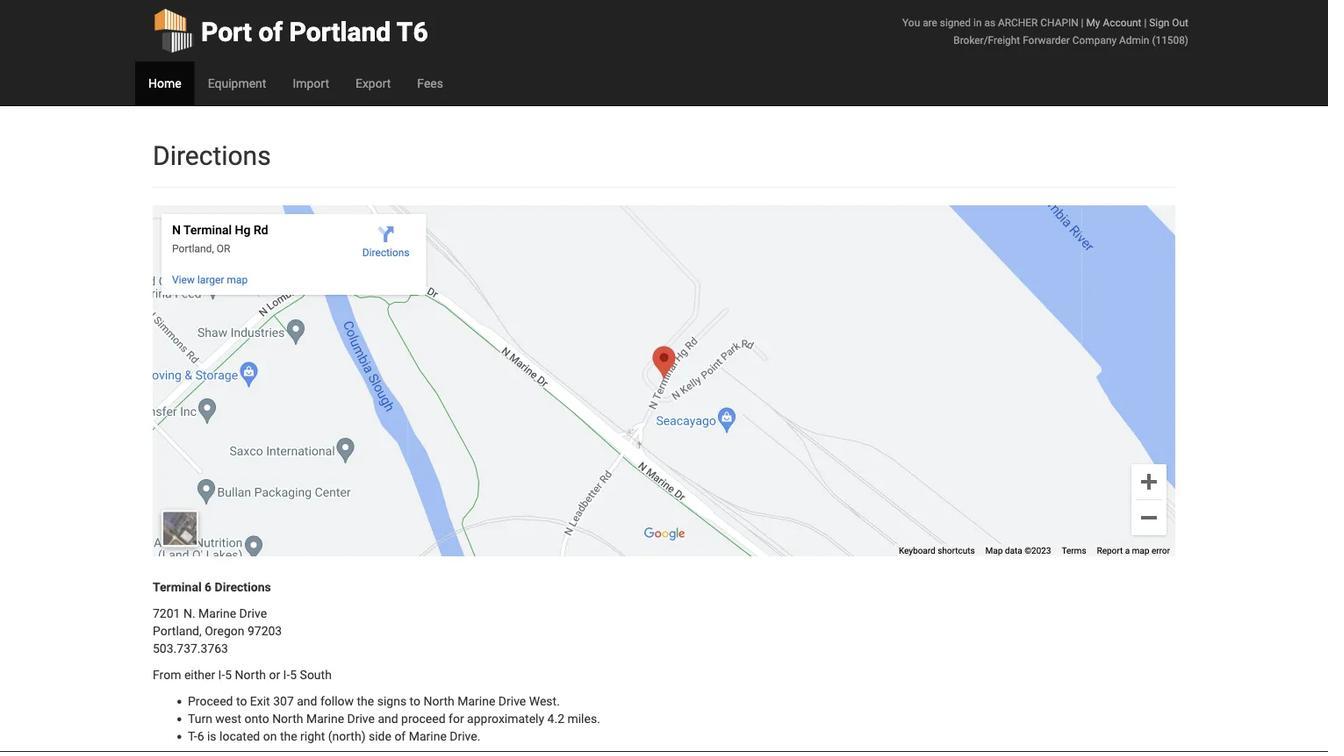 Task type: vqa. For each thing, say whether or not it's contained in the screenshot.
Out
yes



Task type: describe. For each thing, give the bounding box(es) containing it.
terminal
[[153, 581, 202, 595]]

export
[[356, 76, 391, 90]]

1 horizontal spatial 6
[[205, 581, 212, 595]]

503.737.3763
[[153, 642, 228, 657]]

marine down proceed
[[409, 730, 447, 744]]

7201
[[153, 607, 180, 621]]

equipment button
[[195, 61, 280, 105]]

export button
[[343, 61, 404, 105]]

1 5 from the left
[[225, 668, 232, 683]]

located
[[220, 730, 260, 744]]

2 5 from the left
[[290, 668, 297, 683]]

side
[[369, 730, 392, 744]]

0 vertical spatial the
[[357, 695, 374, 709]]

0 horizontal spatial the
[[280, 730, 297, 744]]

import
[[293, 76, 329, 90]]

1 | from the left
[[1082, 16, 1084, 29]]

1 vertical spatial drive
[[499, 695, 526, 709]]

4.2
[[548, 712, 565, 727]]

you are signed in as archer chapin | my account | sign out broker/freight forwarder company admin (11508)
[[903, 16, 1189, 46]]

terminal 6 directions
[[153, 581, 271, 595]]

7201 n. marine drive portland, oregon 97203 503.737.3763
[[153, 607, 282, 657]]

right
[[300, 730, 325, 744]]

1 vertical spatial directions
[[215, 581, 271, 595]]

miles.
[[568, 712, 601, 727]]

t6
[[397, 16, 428, 47]]

for
[[449, 712, 464, 727]]

port of portland t6 link
[[153, 0, 428, 61]]

t-
[[188, 730, 197, 744]]

of inside proceed to exit 307 and follow the signs to north marine drive west. turn west onto north marine drive and proceed for approximately 4.2 miles. t-6 is located on the right (north) side of marine drive.
[[395, 730, 406, 744]]

(north)
[[328, 730, 366, 744]]

my account link
[[1087, 16, 1142, 29]]

2 | from the left
[[1145, 16, 1147, 29]]

signs
[[377, 695, 407, 709]]

0 vertical spatial of
[[259, 16, 283, 47]]

marine up for
[[458, 695, 496, 709]]

1 i- from the left
[[218, 668, 225, 683]]

onto
[[245, 712, 269, 727]]

2 to from the left
[[410, 695, 421, 709]]

sign
[[1150, 16, 1170, 29]]

on
[[263, 730, 277, 744]]



Task type: locate. For each thing, give the bounding box(es) containing it.
drive up '(north)'
[[347, 712, 375, 727]]

6
[[205, 581, 212, 595], [197, 730, 204, 744]]

port of portland t6
[[201, 16, 428, 47]]

south
[[300, 668, 332, 683]]

admin
[[1120, 34, 1150, 46]]

0 horizontal spatial i-
[[218, 668, 225, 683]]

or
[[269, 668, 280, 683]]

of
[[259, 16, 283, 47], [395, 730, 406, 744]]

and
[[297, 695, 317, 709], [378, 712, 398, 727]]

portland
[[289, 16, 391, 47]]

from
[[153, 668, 181, 683]]

home
[[148, 76, 182, 90]]

of right 'port'
[[259, 16, 283, 47]]

307
[[273, 695, 294, 709]]

drive up approximately at the bottom
[[499, 695, 526, 709]]

0 horizontal spatial |
[[1082, 16, 1084, 29]]

my
[[1087, 16, 1101, 29]]

0 vertical spatial and
[[297, 695, 317, 709]]

port
[[201, 16, 252, 47]]

oregon
[[205, 624, 245, 639]]

to
[[236, 695, 247, 709], [410, 695, 421, 709]]

broker/freight
[[954, 34, 1021, 46]]

drive up 97203
[[239, 607, 267, 621]]

1 vertical spatial the
[[280, 730, 297, 744]]

marine inside 7201 n. marine drive portland, oregon 97203 503.737.3763
[[199, 607, 236, 621]]

5
[[225, 668, 232, 683], [290, 668, 297, 683]]

0 vertical spatial 6
[[205, 581, 212, 595]]

0 vertical spatial north
[[235, 668, 266, 683]]

the
[[357, 695, 374, 709], [280, 730, 297, 744]]

forwarder
[[1023, 34, 1071, 46]]

0 vertical spatial directions
[[153, 140, 271, 171]]

0 horizontal spatial drive
[[239, 607, 267, 621]]

| left sign
[[1145, 16, 1147, 29]]

6 left is
[[197, 730, 204, 744]]

5 right 'either'
[[225, 668, 232, 683]]

1 horizontal spatial drive
[[347, 712, 375, 727]]

1 horizontal spatial |
[[1145, 16, 1147, 29]]

5 right or
[[290, 668, 297, 683]]

2 i- from the left
[[283, 668, 290, 683]]

home button
[[135, 61, 195, 105]]

proceed to exit 307 and follow the signs to north marine drive west. turn west onto north marine drive and proceed for approximately 4.2 miles. t-6 is located on the right (north) side of marine drive.
[[188, 695, 601, 744]]

from either i-5 north or i-5 south
[[153, 668, 332, 683]]

archer
[[999, 16, 1038, 29]]

2 horizontal spatial drive
[[499, 695, 526, 709]]

fees
[[418, 76, 444, 90]]

0 horizontal spatial 6
[[197, 730, 204, 744]]

| left my
[[1082, 16, 1084, 29]]

97203
[[248, 624, 282, 639]]

of right side
[[395, 730, 406, 744]]

north left or
[[235, 668, 266, 683]]

(11508)
[[1153, 34, 1189, 46]]

and down the "signs"
[[378, 712, 398, 727]]

company
[[1073, 34, 1117, 46]]

marine down follow
[[306, 712, 344, 727]]

1 horizontal spatial north
[[272, 712, 303, 727]]

equipment
[[208, 76, 266, 90]]

chapin
[[1041, 16, 1079, 29]]

1 to from the left
[[236, 695, 247, 709]]

in
[[974, 16, 982, 29]]

proceed
[[401, 712, 446, 727]]

sign out link
[[1150, 16, 1189, 29]]

2 horizontal spatial north
[[424, 695, 455, 709]]

drive.
[[450, 730, 481, 744]]

6 right terminal
[[205, 581, 212, 595]]

account
[[1104, 16, 1142, 29]]

1 horizontal spatial i-
[[283, 668, 290, 683]]

0 vertical spatial drive
[[239, 607, 267, 621]]

0 horizontal spatial 5
[[225, 668, 232, 683]]

proceed
[[188, 695, 233, 709]]

signed
[[940, 16, 971, 29]]

and right 307
[[297, 695, 317, 709]]

import button
[[280, 61, 343, 105]]

6 inside proceed to exit 307 and follow the signs to north marine drive west. turn west onto north marine drive and proceed for approximately 4.2 miles. t-6 is located on the right (north) side of marine drive.
[[197, 730, 204, 744]]

north down 307
[[272, 712, 303, 727]]

as
[[985, 16, 996, 29]]

2 vertical spatial drive
[[347, 712, 375, 727]]

north up proceed
[[424, 695, 455, 709]]

is
[[207, 730, 217, 744]]

turn
[[188, 712, 212, 727]]

the right the on
[[280, 730, 297, 744]]

0 horizontal spatial of
[[259, 16, 283, 47]]

to up proceed
[[410, 695, 421, 709]]

n.
[[183, 607, 195, 621]]

marine
[[199, 607, 236, 621], [458, 695, 496, 709], [306, 712, 344, 727], [409, 730, 447, 744]]

either
[[184, 668, 215, 683]]

marine up oregon
[[199, 607, 236, 621]]

directions
[[153, 140, 271, 171], [215, 581, 271, 595]]

directions up oregon
[[215, 581, 271, 595]]

you
[[903, 16, 921, 29]]

1 horizontal spatial to
[[410, 695, 421, 709]]

i- right or
[[283, 668, 290, 683]]

1 vertical spatial 6
[[197, 730, 204, 744]]

follow
[[320, 695, 354, 709]]

north
[[235, 668, 266, 683], [424, 695, 455, 709], [272, 712, 303, 727]]

portland,
[[153, 624, 202, 639]]

2 vertical spatial north
[[272, 712, 303, 727]]

1 horizontal spatial the
[[357, 695, 374, 709]]

drive
[[239, 607, 267, 621], [499, 695, 526, 709], [347, 712, 375, 727]]

are
[[923, 16, 938, 29]]

1 horizontal spatial 5
[[290, 668, 297, 683]]

exit
[[250, 695, 270, 709]]

i- right 'either'
[[218, 668, 225, 683]]

0 horizontal spatial north
[[235, 668, 266, 683]]

0 horizontal spatial and
[[297, 695, 317, 709]]

1 vertical spatial of
[[395, 730, 406, 744]]

1 vertical spatial north
[[424, 695, 455, 709]]

1 horizontal spatial and
[[378, 712, 398, 727]]

0 horizontal spatial to
[[236, 695, 247, 709]]

1 vertical spatial and
[[378, 712, 398, 727]]

west
[[215, 712, 242, 727]]

i-
[[218, 668, 225, 683], [283, 668, 290, 683]]

|
[[1082, 16, 1084, 29], [1145, 16, 1147, 29]]

the left the "signs"
[[357, 695, 374, 709]]

fees button
[[404, 61, 457, 105]]

1 horizontal spatial of
[[395, 730, 406, 744]]

out
[[1173, 16, 1189, 29]]

to left exit
[[236, 695, 247, 709]]

directions down equipment dropdown button
[[153, 140, 271, 171]]

west.
[[529, 695, 560, 709]]

approximately
[[467, 712, 545, 727]]

drive inside 7201 n. marine drive portland, oregon 97203 503.737.3763
[[239, 607, 267, 621]]



